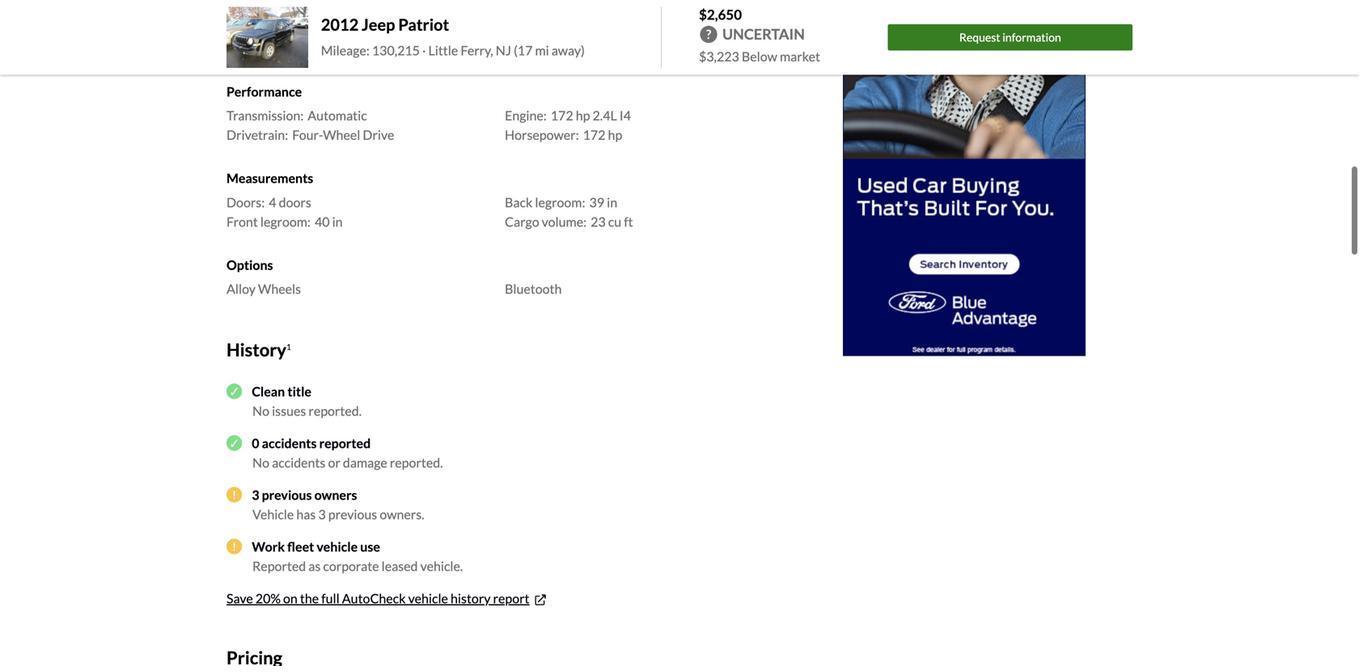 Task type: locate. For each thing, give the bounding box(es) containing it.
mileage:
[[309, 20, 356, 36], [274, 40, 321, 56]]

0 horizontal spatial 23
[[364, 20, 379, 36]]

vdpcheck image left the 0
[[227, 436, 242, 451]]

corporate
[[323, 559, 379, 574]]

3
[[252, 487, 259, 503], [318, 507, 326, 523]]

0 horizontal spatial legroom:
[[260, 214, 311, 230]]

23 inside fuel tank size: 13 gal combined gas mileage: 23 mpg city gas mileage: 21 mpg
[[364, 20, 379, 36]]

1 vertical spatial hp
[[608, 127, 623, 143]]

1 horizontal spatial hp
[[608, 127, 623, 143]]

vehicle
[[317, 539, 358, 555], [408, 591, 448, 607]]

in right 40
[[332, 214, 343, 230]]

on
[[283, 591, 298, 607]]

mpg
[[647, 1, 677, 17], [382, 20, 411, 36], [343, 40, 372, 56]]

mpg right 26 in the top of the page
[[647, 1, 677, 17]]

3 right vdpalert image
[[252, 487, 259, 503]]

1 horizontal spatial 3
[[318, 507, 326, 523]]

accidents down issues
[[262, 436, 317, 451]]

1 no from the top
[[252, 403, 269, 419]]

mileage: left 21
[[274, 40, 321, 56]]

0 vertical spatial 172
[[551, 108, 573, 123]]

hp left the 2.4l
[[576, 108, 590, 123]]

hp down i4
[[608, 127, 623, 143]]

1 horizontal spatial vehicle
[[408, 591, 448, 607]]

volume:
[[542, 214, 587, 230]]

legroom: down the doors
[[260, 214, 311, 230]]

vehicle up corporate on the bottom left of page
[[317, 539, 358, 555]]

1 vertical spatial in
[[332, 214, 343, 230]]

172 down the 2.4l
[[583, 127, 606, 143]]

gas down the combined
[[253, 40, 272, 56]]

1 horizontal spatial reported.
[[390, 455, 443, 471]]

accidents for reported
[[262, 436, 317, 451]]

mpg right 21
[[343, 40, 372, 56]]

1
[[286, 342, 291, 352]]

previous down owners
[[328, 507, 377, 523]]

0 horizontal spatial gas
[[253, 40, 272, 56]]

away)
[[552, 42, 585, 58]]

1 vertical spatial vehicle
[[408, 591, 448, 607]]

0 vertical spatial in
[[607, 194, 618, 210]]

1 horizontal spatial 23
[[591, 214, 606, 230]]

gas down size:
[[288, 20, 306, 36]]

cargo
[[505, 214, 539, 230]]

accidents down 0 accidents reported on the bottom of page
[[272, 455, 326, 471]]

23
[[364, 20, 379, 36], [591, 214, 606, 230]]

in inside the doors: 4 doors front legroom: 40 in
[[332, 214, 343, 230]]

0 vertical spatial reported.
[[309, 403, 362, 419]]

engine: 172 hp 2.4l i4 horsepower: 172 hp
[[505, 108, 631, 143]]

172 up horsepower:
[[551, 108, 573, 123]]

fleet
[[287, 539, 314, 555]]

1 vertical spatial 23
[[591, 214, 606, 230]]

vdpcheck image left clean
[[227, 384, 242, 400]]

doors
[[279, 194, 311, 210]]

0 vertical spatial 23
[[364, 20, 379, 36]]

26
[[630, 1, 645, 17]]

bluetooth
[[505, 281, 562, 297]]

in
[[607, 194, 618, 210], [332, 214, 343, 230]]

23 left cu
[[591, 214, 606, 230]]

history
[[227, 339, 286, 360]]

1 horizontal spatial legroom:
[[535, 194, 585, 210]]

23 inside back legroom: 39 in cargo volume: 23 cu ft
[[591, 214, 606, 230]]

0 horizontal spatial 172
[[551, 108, 573, 123]]

legroom:
[[535, 194, 585, 210], [260, 214, 311, 230]]

or
[[328, 455, 341, 471]]

vehicle down vehicle.
[[408, 591, 448, 607]]

accidents
[[262, 436, 317, 451], [272, 455, 326, 471]]

reported
[[252, 559, 306, 574]]

size:
[[281, 1, 306, 17]]

1 vertical spatial previous
[[328, 507, 377, 523]]

performance
[[227, 84, 302, 99]]

fuel tank size: 13 gal combined gas mileage: 23 mpg city gas mileage: 21 mpg
[[227, 1, 411, 56]]

2 vdpcheck image from the top
[[227, 436, 242, 451]]

tank
[[253, 1, 279, 17]]

1 vertical spatial accidents
[[272, 455, 326, 471]]

mpg up 130,215
[[382, 20, 411, 36]]

save 20% on the full autocheck vehicle history report link
[[227, 591, 548, 608]]

2 horizontal spatial mpg
[[647, 1, 677, 17]]

no for no issues reported.
[[252, 403, 269, 419]]

wheels
[[258, 281, 301, 297]]

0 vertical spatial vdpcheck image
[[227, 384, 242, 400]]

13
[[310, 1, 325, 17]]

0 vertical spatial hp
[[576, 108, 590, 123]]

information
[[1003, 30, 1061, 44]]

2012
[[321, 15, 359, 34]]

0 vertical spatial mpg
[[647, 1, 677, 17]]

vehicle
[[252, 507, 294, 523]]

front
[[227, 214, 258, 230]]

0 vertical spatial no
[[252, 403, 269, 419]]

in right 39
[[607, 194, 618, 210]]

reported
[[319, 436, 371, 451]]

gas
[[288, 20, 306, 36], [253, 40, 272, 56]]

legroom: up volume:
[[535, 194, 585, 210]]

vehicle has 3 previous owners.
[[252, 507, 424, 523]]

1 horizontal spatial in
[[607, 194, 618, 210]]

3 right has on the left bottom
[[318, 507, 326, 523]]

0 vertical spatial 3
[[252, 487, 259, 503]]

0 horizontal spatial previous
[[262, 487, 312, 503]]

21
[[325, 40, 340, 56]]

0 horizontal spatial in
[[332, 214, 343, 230]]

legroom: inside the doors: 4 doors front legroom: 40 in
[[260, 214, 311, 230]]

1 vdpcheck image from the top
[[227, 384, 242, 400]]

no issues reported.
[[252, 403, 362, 419]]

previous up vehicle
[[262, 487, 312, 503]]

0 vertical spatial mileage:
[[309, 20, 356, 36]]

reported.
[[309, 403, 362, 419], [390, 455, 443, 471]]

legroom: inside back legroom: 39 in cargo volume: 23 cu ft
[[535, 194, 585, 210]]

fuel
[[227, 1, 251, 17]]

2 vertical spatial mpg
[[343, 40, 372, 56]]

leased
[[382, 559, 418, 574]]

1 horizontal spatial gas
[[288, 20, 306, 36]]

1 vertical spatial gas
[[253, 40, 272, 56]]

clean title
[[252, 384, 312, 400]]

$2,650
[[699, 6, 742, 23]]

0 vertical spatial legroom:
[[535, 194, 585, 210]]

0 vertical spatial accidents
[[262, 436, 317, 451]]

request
[[960, 30, 1001, 44]]

no down clean
[[252, 403, 269, 419]]

0 horizontal spatial mpg
[[343, 40, 372, 56]]

no
[[252, 403, 269, 419], [252, 455, 269, 471]]

reported. up reported
[[309, 403, 362, 419]]

advertisement region
[[843, 0, 1086, 356]]

1 vertical spatial legroom:
[[260, 214, 311, 230]]

1 horizontal spatial 172
[[583, 127, 606, 143]]

mi
[[535, 42, 549, 58]]

1 horizontal spatial previous
[[328, 507, 377, 523]]

no for no accidents or damage reported.
[[252, 455, 269, 471]]

0 accidents reported
[[252, 436, 371, 451]]

transmission: automatic drivetrain: four-wheel drive
[[227, 108, 394, 143]]

hp
[[576, 108, 590, 123], [608, 127, 623, 143]]

1 vertical spatial mpg
[[382, 20, 411, 36]]

1 vertical spatial vdpcheck image
[[227, 436, 242, 451]]

1 vertical spatial no
[[252, 455, 269, 471]]

no accidents or damage reported.
[[252, 455, 443, 471]]

mileage: down gal
[[309, 20, 356, 36]]

39
[[590, 194, 605, 210]]

vdpcheck image for clean title
[[227, 384, 242, 400]]

no down the 0
[[252, 455, 269, 471]]

23 right 2012
[[364, 20, 379, 36]]

$3,223
[[699, 49, 739, 64]]

market
[[780, 49, 820, 64]]

combined
[[227, 20, 285, 36]]

0 horizontal spatial vehicle
[[317, 539, 358, 555]]

reported. right damage
[[390, 455, 443, 471]]

2 no from the top
[[252, 455, 269, 471]]

vdpcheck image
[[227, 384, 242, 400], [227, 436, 242, 451]]

vdpcheck image for 0 accidents reported
[[227, 436, 242, 451]]



Task type: vqa. For each thing, say whether or not it's contained in the screenshot.
Measurements
yes



Task type: describe. For each thing, give the bounding box(es) containing it.
20%
[[256, 591, 281, 607]]

uncertain
[[723, 25, 805, 43]]

alloy
[[227, 281, 256, 297]]

0 vertical spatial vehicle
[[317, 539, 358, 555]]

26 mpg
[[630, 1, 677, 17]]

1 horizontal spatial mpg
[[382, 20, 411, 36]]

0 vertical spatial gas
[[288, 20, 306, 36]]

back
[[505, 194, 533, 210]]

1 vertical spatial 172
[[583, 127, 606, 143]]

0 vertical spatial previous
[[262, 487, 312, 503]]

cu
[[608, 214, 622, 230]]

issues
[[272, 403, 306, 419]]

save
[[227, 591, 253, 607]]

back legroom: 39 in cargo volume: 23 cu ft
[[505, 194, 633, 230]]

wheel
[[323, 127, 360, 143]]

0
[[252, 436, 259, 451]]

little
[[428, 42, 458, 58]]

·
[[422, 42, 426, 58]]

four-
[[292, 127, 323, 143]]

patriot
[[398, 15, 449, 34]]

2.4l
[[593, 108, 617, 123]]

vdpalert image
[[227, 539, 242, 555]]

work fleet vehicle use
[[252, 539, 380, 555]]

alloy wheels
[[227, 281, 301, 297]]

mileage:
[[321, 42, 370, 58]]

(17
[[514, 42, 533, 58]]

130,215
[[372, 42, 420, 58]]

the
[[300, 591, 319, 607]]

clean
[[252, 384, 285, 400]]

options
[[227, 257, 273, 273]]

drive
[[363, 127, 394, 143]]

i4
[[620, 108, 631, 123]]

history 1
[[227, 339, 291, 360]]

gal
[[328, 1, 344, 17]]

transmission:
[[227, 108, 304, 123]]

horsepower:
[[505, 127, 579, 143]]

measurements
[[227, 170, 313, 186]]

request information
[[960, 30, 1061, 44]]

title
[[288, 384, 312, 400]]

save 20% on the full autocheck vehicle history report image
[[533, 593, 548, 608]]

vdpalert image
[[227, 488, 242, 503]]

full
[[321, 591, 340, 607]]

2012 jeep patriot mileage: 130,215 · little ferry, nj (17 mi away)
[[321, 15, 585, 58]]

history
[[451, 591, 491, 607]]

drivetrain:
[[227, 127, 288, 143]]

accidents for or
[[272, 455, 326, 471]]

0 horizontal spatial reported.
[[309, 403, 362, 419]]

doors: 4 doors front legroom: 40 in
[[227, 194, 343, 230]]

autocheck
[[342, 591, 406, 607]]

save 20% on the full autocheck vehicle history report
[[227, 591, 530, 607]]

1 vertical spatial 3
[[318, 507, 326, 523]]

2012 jeep patriot image
[[227, 7, 308, 68]]

1 vertical spatial reported.
[[390, 455, 443, 471]]

owners
[[314, 487, 357, 503]]

0 horizontal spatial hp
[[576, 108, 590, 123]]

damage
[[343, 455, 387, 471]]

has
[[296, 507, 316, 523]]

report
[[493, 591, 530, 607]]

ferry,
[[461, 42, 493, 58]]

in inside back legroom: 39 in cargo volume: 23 cu ft
[[607, 194, 618, 210]]

owners.
[[380, 507, 424, 523]]

4
[[269, 194, 276, 210]]

city
[[227, 40, 250, 56]]

as
[[309, 559, 321, 574]]

automatic
[[308, 108, 367, 123]]

vehicle.
[[420, 559, 463, 574]]

engine:
[[505, 108, 547, 123]]

doors:
[[227, 194, 265, 210]]

3 previous owners
[[252, 487, 357, 503]]

reported as corporate leased vehicle.
[[252, 559, 463, 574]]

ft
[[624, 214, 633, 230]]

40
[[315, 214, 330, 230]]

work
[[252, 539, 285, 555]]

use
[[360, 539, 380, 555]]

0 horizontal spatial 3
[[252, 487, 259, 503]]

request information button
[[888, 24, 1133, 51]]

1 vertical spatial mileage:
[[274, 40, 321, 56]]

jeep
[[362, 15, 395, 34]]

below
[[742, 49, 778, 64]]

$3,223 below market
[[699, 49, 820, 64]]



